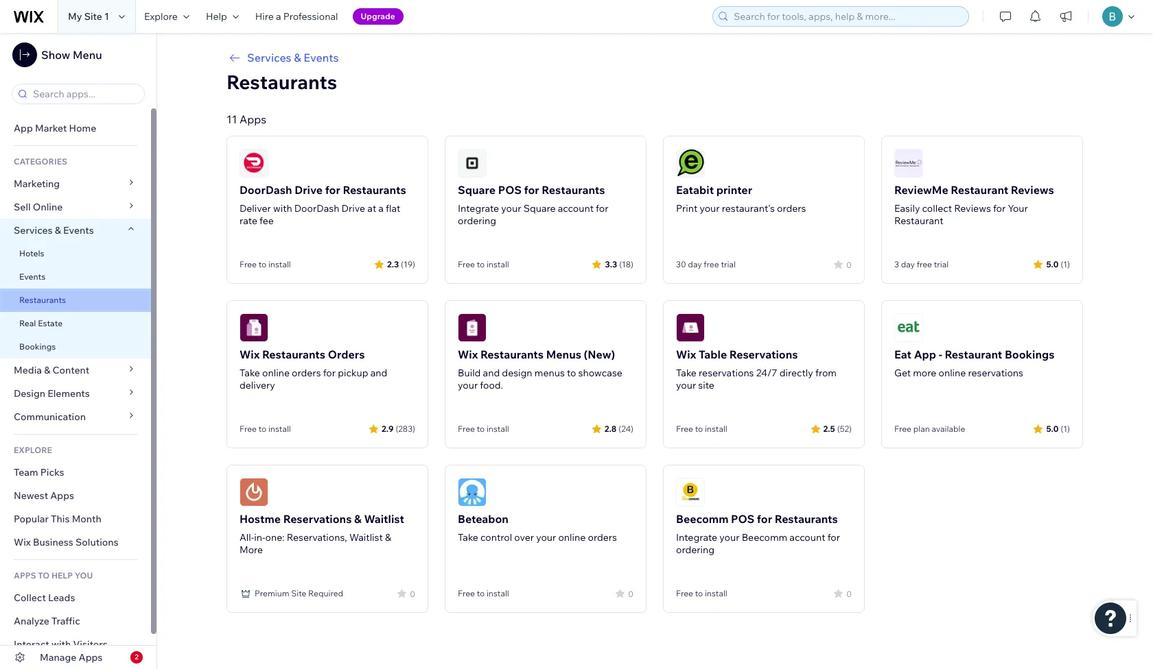 Task type: describe. For each thing, give the bounding box(es) containing it.
to for wix restaurants menus (new)
[[477, 424, 485, 434]]

1 vertical spatial services & events link
[[0, 219, 151, 242]]

0 vertical spatial drive
[[295, 183, 323, 197]]

upgrade
[[361, 11, 395, 21]]

-
[[939, 348, 942, 362]]

visitors
[[73, 639, 108, 651]]

bookings link
[[0, 336, 151, 359]]

hostme reservations & waitlist logo image
[[240, 478, 268, 507]]

reservations inside wix table reservations take reservations 24/7 directly from your site
[[699, 367, 754, 380]]

eat app - restaurant bookings logo image
[[894, 314, 923, 343]]

online inside eat app - restaurant bookings get more online reservations
[[939, 367, 966, 380]]

1 horizontal spatial square
[[523, 202, 556, 215]]

interact with visitors
[[14, 639, 108, 651]]

(18)
[[619, 259, 634, 269]]

upgrade button
[[352, 8, 403, 25]]

with inside sidebar element
[[51, 639, 71, 651]]

trial for printer
[[721, 259, 736, 270]]

free to install for wix table reservations
[[676, 424, 727, 434]]

restaurants inside beecomm pos for restaurants integrate your beecomm account for ordering
[[775, 513, 838, 526]]

restaurants inside square pos for restaurants integrate your square account for ordering
[[542, 183, 605, 197]]

0 for over
[[628, 589, 634, 600]]

1 horizontal spatial services & events link
[[227, 49, 1083, 66]]

eat
[[894, 348, 912, 362]]

services & events inside sidebar element
[[14, 224, 94, 237]]

hire a professional
[[255, 10, 338, 23]]

newest
[[14, 490, 48, 502]]

in-
[[254, 532, 265, 544]]

reviewme restaurant reviews easily collect reviews for your restaurant
[[894, 183, 1054, 227]]

(new)
[[584, 348, 615, 362]]

your
[[1008, 202, 1028, 215]]

popular
[[14, 513, 49, 526]]

flat
[[386, 202, 400, 215]]

restaurant's
[[722, 202, 775, 215]]

2.3
[[387, 259, 399, 269]]

restaurants inside doordash drive for restaurants deliver with doordash drive at a flat rate fee
[[343, 183, 406, 197]]

collect
[[922, 202, 952, 215]]

with inside doordash drive for restaurants deliver with doordash drive at a flat rate fee
[[273, 202, 292, 215]]

wix business solutions
[[14, 537, 118, 549]]

free to install for doordash drive for restaurants
[[240, 259, 291, 270]]

2.5 (52)
[[823, 424, 852, 434]]

free for eatabit
[[704, 259, 719, 270]]

free for wix restaurants menus (new)
[[458, 424, 475, 434]]

plan
[[913, 424, 930, 434]]

(24)
[[619, 424, 634, 434]]

eat app - restaurant bookings get more online reservations
[[894, 348, 1055, 380]]

communication link
[[0, 406, 151, 429]]

online inside "wix restaurants orders take online orders for pickup and delivery"
[[262, 367, 290, 380]]

collect
[[14, 592, 46, 605]]

eatabit
[[676, 183, 714, 197]]

install for square pos for restaurants
[[487, 259, 509, 270]]

collect leads
[[14, 592, 75, 605]]

free for beecomm pos for restaurants
[[676, 589, 693, 599]]

free for square pos for restaurants
[[458, 259, 475, 270]]

more
[[240, 544, 263, 557]]

3 day free trial
[[894, 259, 949, 270]]

install for wix restaurants orders
[[268, 424, 291, 434]]

account for beecomm pos for restaurants
[[790, 532, 825, 544]]

integrate for beecomm
[[676, 532, 717, 544]]

wix for wix restaurants menus (new)
[[458, 348, 478, 362]]

directly
[[780, 367, 813, 380]]

sell
[[14, 201, 31, 213]]

hostme
[[240, 513, 281, 526]]

free for wix restaurants orders
[[240, 424, 257, 434]]

take for wix restaurants orders
[[240, 367, 260, 380]]

menu
[[73, 48, 102, 62]]

wix restaurants menus (new) build and design menus to showcase your food.
[[458, 348, 622, 392]]

(52)
[[837, 424, 852, 434]]

menus
[[546, 348, 581, 362]]

beteabon
[[458, 513, 509, 526]]

premium
[[255, 589, 289, 599]]

traffic
[[52, 616, 80, 628]]

hostme reservations & waitlist all-in-one: reservations, waitlist & more
[[240, 513, 404, 557]]

site for premium
[[291, 589, 306, 599]]

wix restaurants orders take online orders for pickup and delivery
[[240, 348, 387, 392]]

restaurants inside the wix restaurants menus (new) build and design menus to showcase your food.
[[480, 348, 544, 362]]

free to install for beteabon
[[458, 589, 509, 599]]

help
[[51, 571, 73, 581]]

explore
[[144, 10, 178, 23]]

to for wix restaurants orders
[[259, 424, 266, 434]]

0 for waitlist
[[410, 589, 415, 600]]

5.0 for eat app - restaurant bookings
[[1046, 424, 1059, 434]]

your inside beteabon take control over your online orders
[[536, 532, 556, 544]]

take inside beteabon take control over your online orders
[[458, 532, 478, 544]]

required
[[308, 589, 343, 599]]

day for reviewme restaurant reviews
[[901, 259, 915, 270]]

to inside the wix restaurants menus (new) build and design menus to showcase your food.
[[567, 367, 576, 380]]

apps for newest apps
[[50, 490, 74, 502]]

design elements link
[[0, 382, 151, 406]]

premium site required
[[255, 589, 343, 599]]

install for beteabon
[[487, 589, 509, 599]]

elements
[[48, 388, 90, 400]]

help
[[206, 10, 227, 23]]

(1) for reviewme restaurant reviews
[[1061, 259, 1070, 269]]

easily
[[894, 202, 920, 215]]

orders inside beteabon take control over your online orders
[[588, 532, 617, 544]]

show menu button
[[12, 43, 102, 67]]

help button
[[198, 0, 247, 33]]

square pos for restaurants integrate your square account for ordering
[[458, 183, 608, 227]]

app market home link
[[0, 117, 151, 140]]

2.5
[[823, 424, 835, 434]]

3
[[894, 259, 899, 270]]

free plan available
[[894, 424, 965, 434]]

2
[[135, 653, 139, 662]]

for inside "wix restaurants orders take online orders for pickup and delivery"
[[323, 367, 336, 380]]

communication
[[14, 411, 88, 424]]

wix table reservations take reservations 24/7 directly from your site
[[676, 348, 837, 392]]

11
[[227, 113, 237, 126]]

categories
[[14, 156, 67, 167]]

this
[[51, 513, 70, 526]]

a inside doordash drive for restaurants deliver with doordash drive at a flat rate fee
[[378, 202, 384, 215]]

site
[[698, 380, 714, 392]]

design
[[14, 388, 45, 400]]

reservations inside hostme reservations & waitlist all-in-one: reservations, waitlist & more
[[283, 513, 352, 526]]

(283)
[[396, 424, 415, 434]]

analyze traffic
[[14, 616, 80, 628]]

(1) for eat app - restaurant bookings
[[1061, 424, 1070, 434]]

business
[[33, 537, 73, 549]]

hotels
[[19, 248, 44, 259]]

menus
[[535, 367, 565, 380]]

services inside sidebar element
[[14, 224, 53, 237]]

home
[[69, 122, 96, 135]]

app inside app market home link
[[14, 122, 33, 135]]

from
[[815, 367, 837, 380]]

1 horizontal spatial drive
[[342, 202, 365, 215]]

estate
[[38, 318, 63, 329]]

beteabon logo image
[[458, 478, 487, 507]]

my site 1
[[68, 10, 109, 23]]

beecomm pos for restaurants integrate your beecomm account for ordering
[[676, 513, 840, 557]]

deliver
[[240, 202, 271, 215]]

over
[[514, 532, 534, 544]]

1 vertical spatial restaurant
[[894, 215, 944, 227]]

30
[[676, 259, 686, 270]]

1 vertical spatial events
[[63, 224, 94, 237]]

2 vertical spatial events
[[19, 272, 46, 282]]



Task type: vqa. For each thing, say whether or not it's contained in the screenshot.


Task type: locate. For each thing, give the bounding box(es) containing it.
with right deliver
[[273, 202, 292, 215]]

take down beteabon
[[458, 532, 478, 544]]

0 vertical spatial doordash
[[240, 183, 292, 197]]

online inside beteabon take control over your online orders
[[558, 532, 586, 544]]

0 horizontal spatial with
[[51, 639, 71, 651]]

2.8
[[605, 424, 617, 434]]

30 day free trial
[[676, 259, 736, 270]]

0 vertical spatial services & events
[[247, 51, 339, 65]]

bookings inside eat app - restaurant bookings get more online reservations
[[1005, 348, 1055, 362]]

market
[[35, 122, 67, 135]]

newest apps
[[14, 490, 74, 502]]

1 horizontal spatial site
[[291, 589, 306, 599]]

free to install for wix restaurants orders
[[240, 424, 291, 434]]

wix up build
[[458, 348, 478, 362]]

1 horizontal spatial app
[[914, 348, 936, 362]]

(19)
[[401, 259, 415, 269]]

2 horizontal spatial online
[[939, 367, 966, 380]]

1 vertical spatial integrate
[[676, 532, 717, 544]]

to
[[38, 571, 50, 581]]

0 vertical spatial events
[[304, 51, 339, 65]]

5.0 (1) for reviewme restaurant reviews
[[1046, 259, 1070, 269]]

0 horizontal spatial reviews
[[954, 202, 991, 215]]

orders
[[328, 348, 365, 362]]

site
[[84, 10, 102, 23], [291, 589, 306, 599]]

0 horizontal spatial take
[[240, 367, 260, 380]]

reviews right 'collect'
[[954, 202, 991, 215]]

restaurant right -
[[945, 348, 1002, 362]]

apps to help you
[[14, 571, 93, 581]]

leads
[[48, 592, 75, 605]]

pos inside beecomm pos for restaurants integrate your beecomm account for ordering
[[731, 513, 754, 526]]

explore
[[14, 445, 52, 456]]

0 horizontal spatial trial
[[721, 259, 736, 270]]

1 horizontal spatial account
[[790, 532, 825, 544]]

wix inside wix table reservations take reservations 24/7 directly from your site
[[676, 348, 696, 362]]

sidebar element
[[0, 33, 157, 670]]

2 horizontal spatial take
[[676, 367, 697, 380]]

sell online link
[[0, 196, 151, 219]]

integrate down beecomm pos for restaurants logo
[[676, 532, 717, 544]]

site for my
[[84, 10, 102, 23]]

eatabit printer logo image
[[676, 149, 705, 178]]

1 horizontal spatial integrate
[[676, 532, 717, 544]]

2 horizontal spatial apps
[[239, 113, 266, 126]]

0 horizontal spatial site
[[84, 10, 102, 23]]

restaurant up your
[[951, 183, 1008, 197]]

doordash drive for restaurants deliver with doordash drive at a flat rate fee
[[240, 183, 406, 227]]

app left the market
[[14, 122, 33, 135]]

1 reservations from the left
[[699, 367, 754, 380]]

2 and from the left
[[483, 367, 500, 380]]

pos
[[498, 183, 522, 197], [731, 513, 754, 526]]

free right 3
[[917, 259, 932, 270]]

1 vertical spatial with
[[51, 639, 71, 651]]

pos for beecomm
[[731, 513, 754, 526]]

0 horizontal spatial square
[[458, 183, 496, 197]]

account inside square pos for restaurants integrate your square account for ordering
[[558, 202, 594, 215]]

a inside 'link'
[[276, 10, 281, 23]]

1 5.0 (1) from the top
[[1046, 259, 1070, 269]]

show
[[41, 48, 70, 62]]

trial right 3
[[934, 259, 949, 270]]

0 vertical spatial ordering
[[458, 215, 496, 227]]

install for wix table reservations
[[705, 424, 727, 434]]

0 vertical spatial app
[[14, 122, 33, 135]]

reservations inside eat app - restaurant bookings get more online reservations
[[968, 367, 1023, 380]]

1 horizontal spatial with
[[273, 202, 292, 215]]

1 horizontal spatial doordash
[[294, 202, 339, 215]]

reviewme restaurant reviews logo image
[[894, 149, 923, 178]]

services up hotels at left top
[[14, 224, 53, 237]]

available
[[932, 424, 965, 434]]

pos for square
[[498, 183, 522, 197]]

0 horizontal spatial reservations
[[699, 367, 754, 380]]

pos inside square pos for restaurants integrate your square account for ordering
[[498, 183, 522, 197]]

2 free from the left
[[917, 259, 932, 270]]

5.0 (1) for eat app - restaurant bookings
[[1046, 424, 1070, 434]]

reservations
[[699, 367, 754, 380], [968, 367, 1023, 380]]

0 vertical spatial waitlist
[[364, 513, 404, 526]]

0 vertical spatial site
[[84, 10, 102, 23]]

wix left table
[[676, 348, 696, 362]]

reservations up 24/7
[[730, 348, 798, 362]]

2 horizontal spatial orders
[[777, 202, 806, 215]]

account inside beecomm pos for restaurants integrate your beecomm account for ordering
[[790, 532, 825, 544]]

wix business solutions link
[[0, 531, 151, 555]]

delivery
[[240, 380, 275, 392]]

0 horizontal spatial free
[[704, 259, 719, 270]]

apps inside 'link'
[[50, 490, 74, 502]]

1 vertical spatial doordash
[[294, 202, 339, 215]]

1 vertical spatial reservations
[[283, 513, 352, 526]]

restaurants inside "wix restaurants orders take online orders for pickup and delivery"
[[262, 348, 325, 362]]

0 vertical spatial 5.0
[[1046, 259, 1059, 269]]

0 vertical spatial reservations
[[730, 348, 798, 362]]

events down professional at the left of page
[[304, 51, 339, 65]]

free for beteabon
[[458, 589, 475, 599]]

Search apps... field
[[29, 84, 140, 104]]

1 horizontal spatial reservations
[[968, 367, 1023, 380]]

0 vertical spatial integrate
[[458, 202, 499, 215]]

1 vertical spatial a
[[378, 202, 384, 215]]

ordering inside beecomm pos for restaurants integrate your beecomm account for ordering
[[676, 544, 715, 557]]

0 for restaurants
[[847, 589, 852, 600]]

popular this month link
[[0, 508, 151, 531]]

a right hire
[[276, 10, 281, 23]]

wix inside sidebar element
[[14, 537, 31, 549]]

0 vertical spatial account
[[558, 202, 594, 215]]

1 horizontal spatial apps
[[79, 652, 103, 664]]

1 vertical spatial site
[[291, 589, 306, 599]]

1 vertical spatial 5.0
[[1046, 424, 1059, 434]]

square pos for restaurants logo image
[[458, 149, 487, 178]]

1 horizontal spatial free
[[917, 259, 932, 270]]

5.0 for reviewme restaurant reviews
[[1046, 259, 1059, 269]]

print
[[676, 202, 698, 215]]

your inside beecomm pos for restaurants integrate your beecomm account for ordering
[[720, 532, 740, 544]]

0 horizontal spatial pos
[[498, 183, 522, 197]]

restaurant down reviewme
[[894, 215, 944, 227]]

wix restaurants orders logo image
[[240, 314, 268, 343]]

2 day from the left
[[901, 259, 915, 270]]

account for square pos for restaurants
[[558, 202, 594, 215]]

1 free from the left
[[704, 259, 719, 270]]

free for reviewme
[[917, 259, 932, 270]]

online right the over
[[558, 532, 586, 544]]

events down sell online link
[[63, 224, 94, 237]]

apps for 11 apps
[[239, 113, 266, 126]]

2 trial from the left
[[934, 259, 949, 270]]

day right 3
[[901, 259, 915, 270]]

1 trial from the left
[[721, 259, 736, 270]]

0 horizontal spatial online
[[262, 367, 290, 380]]

2 5.0 (1) from the top
[[1046, 424, 1070, 434]]

app left -
[[914, 348, 936, 362]]

media & content
[[14, 364, 89, 377]]

free
[[704, 259, 719, 270], [917, 259, 932, 270]]

1 horizontal spatial reservations
[[730, 348, 798, 362]]

0 horizontal spatial integrate
[[458, 202, 499, 215]]

team
[[14, 467, 38, 479]]

online down -
[[939, 367, 966, 380]]

to for wix table reservations
[[695, 424, 703, 434]]

reservations,
[[287, 532, 347, 544]]

1 vertical spatial reviews
[[954, 202, 991, 215]]

0 vertical spatial a
[[276, 10, 281, 23]]

0 vertical spatial with
[[273, 202, 292, 215]]

0 vertical spatial reviews
[[1011, 183, 1054, 197]]

2.8 (24)
[[605, 424, 634, 434]]

1 vertical spatial waitlist
[[349, 532, 383, 544]]

0 horizontal spatial apps
[[50, 490, 74, 502]]

eatabit printer print your restaurant's orders
[[676, 183, 806, 215]]

online down wix restaurants orders logo
[[262, 367, 290, 380]]

0 horizontal spatial ordering
[[458, 215, 496, 227]]

2 horizontal spatial events
[[304, 51, 339, 65]]

analyze traffic link
[[0, 610, 151, 634]]

0 horizontal spatial day
[[688, 259, 702, 270]]

wix restaurants menus (new) logo image
[[458, 314, 487, 343]]

1 vertical spatial services & events
[[14, 224, 94, 237]]

reservations up reservations,
[[283, 513, 352, 526]]

doordash drive for restaurants logo image
[[240, 149, 268, 178]]

wix inside the wix restaurants menus (new) build and design menus to showcase your food.
[[458, 348, 478, 362]]

bookings inside sidebar element
[[19, 342, 56, 352]]

1
[[104, 10, 109, 23]]

ordering inside square pos for restaurants integrate your square account for ordering
[[458, 215, 496, 227]]

2 reservations from the left
[[968, 367, 1023, 380]]

0 horizontal spatial reservations
[[283, 513, 352, 526]]

apps down visitors
[[79, 652, 103, 664]]

1 vertical spatial drive
[[342, 202, 365, 215]]

restaurant inside eat app - restaurant bookings get more online reservations
[[945, 348, 1002, 362]]

take left the site
[[676, 367, 697, 380]]

take down wix restaurants orders logo
[[240, 367, 260, 380]]

1 horizontal spatial day
[[901, 259, 915, 270]]

2 vertical spatial restaurant
[[945, 348, 1002, 362]]

1 horizontal spatial pos
[[731, 513, 754, 526]]

orders for printer
[[777, 202, 806, 215]]

0 vertical spatial square
[[458, 183, 496, 197]]

with up manage
[[51, 639, 71, 651]]

services & events down "online"
[[14, 224, 94, 237]]

1 and from the left
[[370, 367, 387, 380]]

0 horizontal spatial and
[[370, 367, 387, 380]]

trial for restaurant
[[934, 259, 949, 270]]

day right 30
[[688, 259, 702, 270]]

to for doordash drive for restaurants
[[259, 259, 266, 270]]

1 horizontal spatial take
[[458, 532, 478, 544]]

1 horizontal spatial services
[[247, 51, 291, 65]]

showcase
[[578, 367, 622, 380]]

reviews up your
[[1011, 183, 1054, 197]]

apps
[[239, 113, 266, 126], [50, 490, 74, 502], [79, 652, 103, 664]]

team picks link
[[0, 461, 151, 485]]

integrate inside square pos for restaurants integrate your square account for ordering
[[458, 202, 499, 215]]

2 5.0 from the top
[[1046, 424, 1059, 434]]

to for beteabon
[[477, 589, 485, 599]]

your inside the wix restaurants menus (new) build and design menus to showcase your food.
[[458, 380, 478, 392]]

0 horizontal spatial beecomm
[[676, 513, 729, 526]]

orders inside "wix restaurants orders take online orders for pickup and delivery"
[[292, 367, 321, 380]]

show menu
[[41, 48, 102, 62]]

wix for wix restaurants orders
[[240, 348, 260, 362]]

free to install for wix restaurants menus (new)
[[458, 424, 509, 434]]

free right 30
[[704, 259, 719, 270]]

apps up this
[[50, 490, 74, 502]]

sell online
[[14, 201, 63, 213]]

3.3
[[605, 259, 617, 269]]

0 horizontal spatial services & events
[[14, 224, 94, 237]]

install for beecomm pos for restaurants
[[705, 589, 727, 599]]

free for eat app - restaurant bookings
[[894, 424, 912, 434]]

design elements
[[14, 388, 90, 400]]

1 5.0 from the top
[[1046, 259, 1059, 269]]

0 for your
[[847, 260, 852, 270]]

take for wix table reservations
[[676, 367, 697, 380]]

1 horizontal spatial a
[[378, 202, 384, 215]]

build
[[458, 367, 481, 380]]

integrate inside beecomm pos for restaurants integrate your beecomm account for ordering
[[676, 532, 717, 544]]

for inside doordash drive for restaurants deliver with doordash drive at a flat rate fee
[[325, 183, 340, 197]]

services down hire
[[247, 51, 291, 65]]

0 vertical spatial apps
[[239, 113, 266, 126]]

your inside wix table reservations take reservations 24/7 directly from your site
[[676, 380, 696, 392]]

app inside eat app - restaurant bookings get more online reservations
[[914, 348, 936, 362]]

1 vertical spatial beecomm
[[742, 532, 787, 544]]

1 horizontal spatial beecomm
[[742, 532, 787, 544]]

your inside eatabit printer print your restaurant's orders
[[700, 202, 720, 215]]

real estate link
[[0, 312, 151, 336]]

free to install for beecomm pos for restaurants
[[676, 589, 727, 599]]

integrate for square
[[458, 202, 499, 215]]

online
[[33, 201, 63, 213]]

a right at
[[378, 202, 384, 215]]

ordering down 'square pos for restaurants logo'
[[458, 215, 496, 227]]

you
[[75, 571, 93, 581]]

and inside the wix restaurants menus (new) build and design menus to showcase your food.
[[483, 367, 500, 380]]

day for eatabit printer
[[688, 259, 702, 270]]

content
[[53, 364, 89, 377]]

solutions
[[75, 537, 118, 549]]

orders for restaurants
[[292, 367, 321, 380]]

with
[[273, 202, 292, 215], [51, 639, 71, 651]]

apps for manage apps
[[79, 652, 103, 664]]

Search for tools, apps, help & more... field
[[730, 7, 964, 26]]

doordash right fee
[[294, 202, 339, 215]]

0 vertical spatial beecomm
[[676, 513, 729, 526]]

free for wix table reservations
[[676, 424, 693, 434]]

waitlist
[[364, 513, 404, 526], [349, 532, 383, 544]]

1 vertical spatial orders
[[292, 367, 321, 380]]

wix for wix table reservations
[[676, 348, 696, 362]]

1 horizontal spatial orders
[[588, 532, 617, 544]]

events down hotels at left top
[[19, 272, 46, 282]]

take inside "wix restaurants orders take online orders for pickup and delivery"
[[240, 367, 260, 380]]

events link
[[0, 266, 151, 289]]

all-
[[240, 532, 254, 544]]

get
[[894, 367, 911, 380]]

1 horizontal spatial trial
[[934, 259, 949, 270]]

1 horizontal spatial ordering
[[676, 544, 715, 557]]

integrate down 'square pos for restaurants logo'
[[458, 202, 499, 215]]

1 horizontal spatial reviews
[[1011, 183, 1054, 197]]

restaurants inside restaurants link
[[19, 295, 66, 305]]

trial right 30
[[721, 259, 736, 270]]

0 horizontal spatial events
[[19, 272, 46, 282]]

for inside reviewme restaurant reviews easily collect reviews for your restaurant
[[993, 202, 1006, 215]]

1 vertical spatial apps
[[50, 490, 74, 502]]

wix down wix restaurants orders logo
[[240, 348, 260, 362]]

free for doordash drive for restaurants
[[240, 259, 257, 270]]

drive
[[295, 183, 323, 197], [342, 202, 365, 215]]

and right build
[[483, 367, 500, 380]]

install for doordash drive for restaurants
[[268, 259, 291, 270]]

site left 1
[[84, 10, 102, 23]]

0 horizontal spatial app
[[14, 122, 33, 135]]

wix inside "wix restaurants orders take online orders for pickup and delivery"
[[240, 348, 260, 362]]

to for square pos for restaurants
[[477, 259, 485, 270]]

1 horizontal spatial bookings
[[1005, 348, 1055, 362]]

picks
[[40, 467, 64, 479]]

analyze
[[14, 616, 49, 628]]

0 vertical spatial services
[[247, 51, 291, 65]]

fee
[[260, 215, 274, 227]]

beecomm
[[676, 513, 729, 526], [742, 532, 787, 544]]

take inside wix table reservations take reservations 24/7 directly from your site
[[676, 367, 697, 380]]

for
[[325, 183, 340, 197], [524, 183, 539, 197], [596, 202, 608, 215], [993, 202, 1006, 215], [323, 367, 336, 380], [757, 513, 772, 526], [828, 532, 840, 544]]

interact
[[14, 639, 49, 651]]

1 vertical spatial ordering
[[676, 544, 715, 557]]

2 (1) from the top
[[1061, 424, 1070, 434]]

rate
[[240, 215, 257, 227]]

your inside square pos for restaurants integrate your square account for ordering
[[501, 202, 521, 215]]

ordering down beecomm pos for restaurants logo
[[676, 544, 715, 557]]

0 horizontal spatial doordash
[[240, 183, 292, 197]]

ordering for beecomm
[[676, 544, 715, 557]]

1 vertical spatial app
[[914, 348, 936, 362]]

at
[[367, 202, 376, 215]]

beecomm pos for restaurants logo image
[[676, 478, 705, 507]]

1 (1) from the top
[[1061, 259, 1070, 269]]

install for wix restaurants menus (new)
[[487, 424, 509, 434]]

5.0 (1)
[[1046, 259, 1070, 269], [1046, 424, 1070, 434]]

ordering for square
[[458, 215, 496, 227]]

0 vertical spatial (1)
[[1061, 259, 1070, 269]]

0 vertical spatial orders
[[777, 202, 806, 215]]

apps right 11
[[239, 113, 266, 126]]

services & events down hire a professional 'link'
[[247, 51, 339, 65]]

install
[[268, 259, 291, 270], [487, 259, 509, 270], [268, 424, 291, 434], [487, 424, 509, 434], [705, 424, 727, 434], [487, 589, 509, 599], [705, 589, 727, 599]]

real
[[19, 318, 36, 329]]

and right pickup
[[370, 367, 387, 380]]

1 vertical spatial square
[[523, 202, 556, 215]]

to for beecomm pos for restaurants
[[695, 589, 703, 599]]

0 horizontal spatial orders
[[292, 367, 321, 380]]

wix table reservations logo image
[[676, 314, 705, 343]]

restaurants link
[[0, 289, 151, 312]]

restaurant
[[951, 183, 1008, 197], [894, 215, 944, 227], [945, 348, 1002, 362]]

app market home
[[14, 122, 96, 135]]

doordash up deliver
[[240, 183, 292, 197]]

and inside "wix restaurants orders take online orders for pickup and delivery"
[[370, 367, 387, 380]]

1 horizontal spatial events
[[63, 224, 94, 237]]

0 vertical spatial restaurant
[[951, 183, 1008, 197]]

1 vertical spatial account
[[790, 532, 825, 544]]

orders inside eatabit printer print your restaurant's orders
[[777, 202, 806, 215]]

free to install for square pos for restaurants
[[458, 259, 509, 270]]

wix down popular
[[14, 537, 31, 549]]

site right premium
[[291, 589, 306, 599]]

2 vertical spatial orders
[[588, 532, 617, 544]]

one:
[[265, 532, 285, 544]]

app
[[14, 122, 33, 135], [914, 348, 936, 362]]

control
[[481, 532, 512, 544]]

0 vertical spatial 5.0 (1)
[[1046, 259, 1070, 269]]

24/7
[[756, 367, 777, 380]]

0 horizontal spatial services & events link
[[0, 219, 151, 242]]

marketing
[[14, 178, 60, 190]]

reservations inside wix table reservations take reservations 24/7 directly from your site
[[730, 348, 798, 362]]

1 day from the left
[[688, 259, 702, 270]]

doordash
[[240, 183, 292, 197], [294, 202, 339, 215]]

2.9
[[382, 424, 394, 434]]

1 vertical spatial 5.0 (1)
[[1046, 424, 1070, 434]]

marketing link
[[0, 172, 151, 196]]



